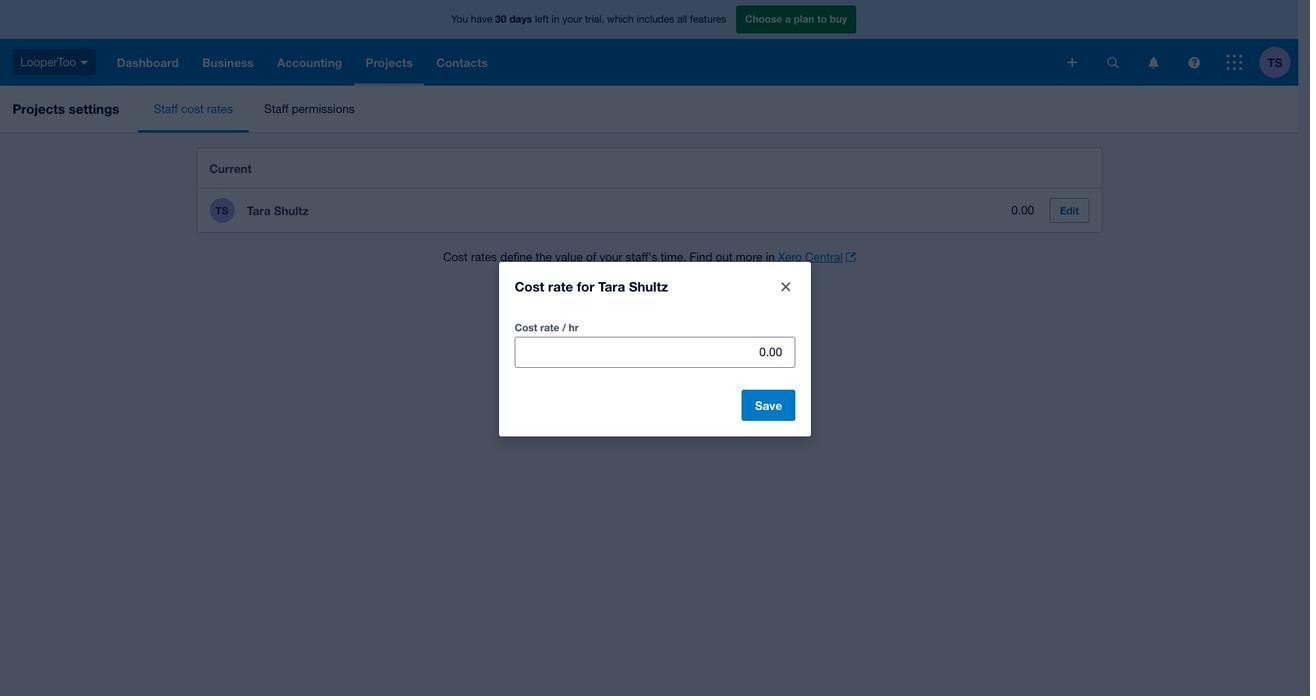 Task type: describe. For each thing, give the bounding box(es) containing it.
cost rate / hr
[[515, 321, 579, 333]]

permissions
[[292, 102, 355, 115]]

which
[[607, 13, 634, 25]]

xero
[[778, 250, 802, 264]]

central
[[805, 250, 843, 264]]

more
[[736, 250, 763, 264]]

trial,
[[585, 13, 605, 25]]

the
[[536, 250, 552, 264]]

cost for cost rate / hr
[[515, 321, 538, 333]]

ts button
[[1260, 39, 1299, 86]]

1 vertical spatial rates
[[471, 250, 497, 264]]

your for trial,
[[562, 13, 582, 25]]

find
[[690, 250, 713, 264]]

tara shultz
[[247, 204, 309, 218]]

0 vertical spatial shultz
[[274, 204, 309, 218]]

0 horizontal spatial rates
[[207, 102, 233, 115]]

all
[[677, 13, 687, 25]]

0.00 field
[[516, 337, 795, 367]]

ts inside "popup button"
[[1268, 55, 1283, 69]]

have
[[471, 13, 493, 25]]

edit
[[1060, 204, 1079, 217]]

your for staff's
[[600, 250, 623, 264]]

out
[[716, 250, 733, 264]]

in inside you have 30 days left in your trial, which includes all features
[[552, 13, 560, 25]]

close image
[[782, 282, 791, 291]]

staff for staff cost rates
[[154, 102, 178, 115]]

cost rate for tara shultz dialog
[[499, 262, 811, 436]]

to
[[817, 13, 827, 25]]

includes
[[637, 13, 675, 25]]

30
[[495, 13, 507, 25]]

current
[[209, 161, 252, 175]]

close button
[[771, 271, 802, 302]]

svg image inside loopertoo popup button
[[80, 61, 88, 65]]

hr
[[569, 321, 579, 333]]



Task type: vqa. For each thing, say whether or not it's contained in the screenshot.
banner at the top of the page
no



Task type: locate. For each thing, give the bounding box(es) containing it.
loopertoo button
[[0, 39, 105, 86]]

0 vertical spatial rate
[[548, 278, 573, 294]]

choose a plan to buy
[[745, 13, 848, 25]]

tara right for
[[598, 278, 625, 294]]

staff cost rates link
[[138, 86, 249, 133]]

days
[[510, 13, 532, 25]]

1 horizontal spatial shultz
[[629, 278, 668, 294]]

your left trial,
[[562, 13, 582, 25]]

rates right cost
[[207, 102, 233, 115]]

choose
[[745, 13, 783, 25]]

in left xero
[[766, 250, 775, 264]]

rate left for
[[548, 278, 573, 294]]

1 staff from the left
[[154, 102, 178, 115]]

1 vertical spatial shultz
[[629, 278, 668, 294]]

you have 30 days left in your trial, which includes all features
[[451, 13, 727, 25]]

rate left /
[[540, 321, 560, 333]]

0 horizontal spatial svg image
[[1188, 57, 1200, 68]]

2 staff from the left
[[264, 102, 288, 115]]

0 horizontal spatial in
[[552, 13, 560, 25]]

1 vertical spatial cost
[[515, 278, 545, 294]]

cost for cost rate for tara shultz
[[515, 278, 545, 294]]

1 vertical spatial your
[[600, 250, 623, 264]]

0 horizontal spatial ts
[[216, 204, 228, 217]]

save
[[755, 398, 782, 412]]

rates left define
[[471, 250, 497, 264]]

left
[[535, 13, 549, 25]]

staff permissions link
[[249, 86, 370, 133]]

ts
[[1268, 55, 1283, 69], [216, 204, 228, 217]]

of
[[586, 250, 596, 264]]

cost
[[181, 102, 204, 115]]

rates
[[207, 102, 233, 115], [471, 250, 497, 264]]

ts banner
[[0, 0, 1299, 86]]

1 horizontal spatial your
[[600, 250, 623, 264]]

cost down define
[[515, 278, 545, 294]]

0 horizontal spatial tara
[[247, 204, 271, 218]]

tara down current
[[247, 204, 271, 218]]

in
[[552, 13, 560, 25], [766, 250, 775, 264]]

plan
[[794, 13, 815, 25]]

your
[[562, 13, 582, 25], [600, 250, 623, 264]]

in right the 'left'
[[552, 13, 560, 25]]

rate for for
[[548, 278, 573, 294]]

xero central link
[[778, 248, 856, 267]]

time.
[[661, 250, 687, 264]]

cost rate for tara shultz
[[515, 278, 668, 294]]

projects settings
[[12, 101, 119, 117]]

0.00
[[1012, 204, 1035, 217]]

svg image
[[1227, 55, 1243, 70], [1188, 57, 1200, 68]]

cost left /
[[515, 321, 538, 333]]

tara
[[247, 204, 271, 218], [598, 278, 625, 294]]

1 horizontal spatial ts
[[1268, 55, 1283, 69]]

staff
[[154, 102, 178, 115], [264, 102, 288, 115]]

tara inside dialog
[[598, 278, 625, 294]]

rate for /
[[540, 321, 560, 333]]

cost left define
[[443, 250, 468, 264]]

1 horizontal spatial in
[[766, 250, 775, 264]]

/
[[562, 321, 566, 333]]

1 horizontal spatial rates
[[471, 250, 497, 264]]

staff's
[[626, 250, 658, 264]]

value
[[555, 250, 583, 264]]

staff permissions
[[264, 102, 355, 115]]

0 vertical spatial rates
[[207, 102, 233, 115]]

edit button
[[1050, 198, 1089, 223]]

your inside you have 30 days left in your trial, which includes all features
[[562, 13, 582, 25]]

settings
[[69, 101, 119, 117]]

1 vertical spatial ts
[[216, 204, 228, 217]]

1 vertical spatial tara
[[598, 278, 625, 294]]

buy
[[830, 13, 848, 25]]

1 vertical spatial rate
[[540, 321, 560, 333]]

loopertoo
[[20, 55, 76, 68]]

cost rates define the value of your staff's time. find out more in xero central
[[443, 250, 843, 264]]

your right of
[[600, 250, 623, 264]]

1 vertical spatial in
[[766, 250, 775, 264]]

shultz inside dialog
[[629, 278, 668, 294]]

0 vertical spatial ts
[[1268, 55, 1283, 69]]

save button
[[742, 390, 796, 421]]

cost for cost rates define the value of your staff's time. find out more in xero central
[[443, 250, 468, 264]]

staff left cost
[[154, 102, 178, 115]]

staff for staff permissions
[[264, 102, 288, 115]]

0 horizontal spatial shultz
[[274, 204, 309, 218]]

staff cost rates
[[154, 102, 233, 115]]

a
[[785, 13, 791, 25]]

cost
[[443, 250, 468, 264], [515, 278, 545, 294], [515, 321, 538, 333]]

0 horizontal spatial staff
[[154, 102, 178, 115]]

2 vertical spatial cost
[[515, 321, 538, 333]]

shultz
[[274, 204, 309, 218], [629, 278, 668, 294]]

svg image
[[1107, 57, 1119, 68], [1149, 57, 1159, 68], [1068, 58, 1077, 67], [80, 61, 88, 65]]

1 horizontal spatial svg image
[[1227, 55, 1243, 70]]

define
[[500, 250, 532, 264]]

rate
[[548, 278, 573, 294], [540, 321, 560, 333]]

you
[[451, 13, 468, 25]]

0 vertical spatial tara
[[247, 204, 271, 218]]

staff left permissions
[[264, 102, 288, 115]]

0 horizontal spatial your
[[562, 13, 582, 25]]

projects
[[12, 101, 65, 117]]

0 vertical spatial cost
[[443, 250, 468, 264]]

0 vertical spatial your
[[562, 13, 582, 25]]

1 horizontal spatial staff
[[264, 102, 288, 115]]

for
[[577, 278, 595, 294]]

0 vertical spatial in
[[552, 13, 560, 25]]

1 horizontal spatial tara
[[598, 278, 625, 294]]

features
[[690, 13, 727, 25]]



